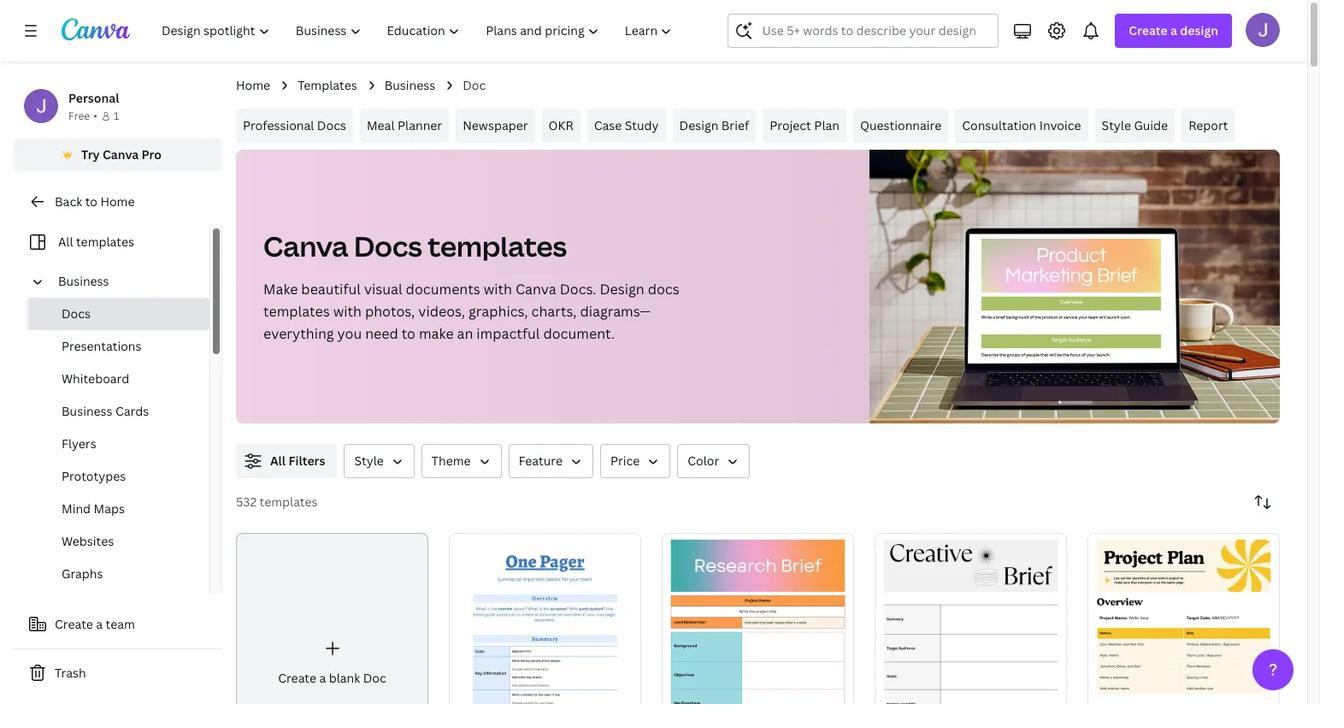 Task type: locate. For each thing, give the bounding box(es) containing it.
a inside button
[[96, 616, 103, 632]]

•
[[93, 109, 97, 123]]

feature button
[[509, 444, 594, 478]]

okr
[[549, 117, 574, 133]]

0 horizontal spatial business link
[[51, 265, 199, 298]]

None search field
[[728, 14, 1000, 48]]

price
[[611, 453, 640, 469]]

create left the blank
[[278, 669, 317, 686]]

jacob simon image
[[1246, 13, 1281, 47]]

create left design
[[1130, 22, 1168, 38]]

0 vertical spatial style
[[1102, 117, 1132, 133]]

2 vertical spatial docs
[[62, 305, 91, 322]]

create a blank doc
[[278, 669, 387, 686]]

price button
[[601, 444, 671, 478]]

business down all templates
[[58, 273, 109, 289]]

cards
[[115, 403, 149, 419]]

templates
[[428, 228, 567, 264], [76, 234, 134, 250], [263, 302, 330, 321], [260, 494, 318, 510]]

all left the filters
[[270, 453, 286, 469]]

0 horizontal spatial design
[[600, 280, 645, 299]]

to right need
[[402, 324, 416, 343]]

0 horizontal spatial canva
[[103, 146, 139, 163]]

all for all filters
[[270, 453, 286, 469]]

graphs
[[62, 565, 103, 582]]

create
[[1130, 22, 1168, 38], [55, 616, 93, 632], [278, 669, 317, 686]]

a left team
[[96, 616, 103, 632]]

docs up the presentations
[[62, 305, 91, 322]]

2 horizontal spatial canva
[[516, 280, 557, 299]]

project plan professional doc in yellow black friendly corporate style image
[[1088, 533, 1281, 704]]

templates
[[298, 77, 357, 93]]

0 horizontal spatial a
[[96, 616, 103, 632]]

0 horizontal spatial create
[[55, 616, 93, 632]]

meal
[[367, 117, 395, 133]]

1 vertical spatial canva
[[263, 228, 349, 264]]

doc right the blank
[[363, 669, 387, 686]]

brief
[[722, 117, 750, 133]]

1 horizontal spatial all
[[270, 453, 286, 469]]

all inside all templates link
[[58, 234, 73, 250]]

business link up meal planner
[[385, 76, 436, 95]]

back
[[55, 193, 82, 210]]

0 vertical spatial create
[[1130, 22, 1168, 38]]

graphics,
[[469, 302, 528, 321]]

2 horizontal spatial create
[[1130, 22, 1168, 38]]

design
[[1181, 22, 1219, 38]]

all for all templates
[[58, 234, 73, 250]]

create for create a team
[[55, 616, 93, 632]]

back to home
[[55, 193, 135, 210]]

business link down all templates link
[[51, 265, 199, 298]]

1 horizontal spatial to
[[402, 324, 416, 343]]

business up meal planner
[[385, 77, 436, 93]]

websites
[[62, 533, 114, 549]]

templates down all filters button
[[260, 494, 318, 510]]

1 vertical spatial design
[[600, 280, 645, 299]]

business up flyers
[[62, 403, 113, 419]]

maps
[[94, 500, 125, 517]]

0 vertical spatial docs
[[317, 117, 346, 133]]

home up professional
[[236, 77, 270, 93]]

1 vertical spatial doc
[[363, 669, 387, 686]]

1 vertical spatial style
[[355, 453, 384, 469]]

report link
[[1182, 109, 1236, 143]]

docs down templates link
[[317, 117, 346, 133]]

create inside button
[[55, 616, 93, 632]]

canva right try
[[103, 146, 139, 163]]

charts,
[[532, 302, 577, 321]]

all inside all filters button
[[270, 453, 286, 469]]

design up "diagrams—" in the top left of the page
[[600, 280, 645, 299]]

0 horizontal spatial docs
[[62, 305, 91, 322]]

doc up newspaper
[[463, 77, 486, 93]]

flyers link
[[27, 428, 210, 460]]

0 vertical spatial business link
[[385, 76, 436, 95]]

1 horizontal spatial with
[[484, 280, 512, 299]]

design brief
[[680, 117, 750, 133]]

consultation invoice link
[[956, 109, 1089, 143]]

1 horizontal spatial canva
[[263, 228, 349, 264]]

1 vertical spatial all
[[270, 453, 286, 469]]

photos,
[[365, 302, 415, 321]]

make beautiful visual documents with canva docs. design docs templates with photos, videos, graphics, charts, diagrams— everything you need to make an impactful document.
[[263, 280, 680, 343]]

design brief link
[[673, 109, 757, 143]]

1 vertical spatial create
[[55, 616, 93, 632]]

create for create a design
[[1130, 22, 1168, 38]]

templates inside make beautiful visual documents with canva docs. design docs templates with photos, videos, graphics, charts, diagrams— everything you need to make an impactful document.
[[263, 302, 330, 321]]

invoice
[[1040, 117, 1082, 133]]

0 horizontal spatial doc
[[363, 669, 387, 686]]

presentations
[[62, 338, 142, 354]]

style guide
[[1102, 117, 1169, 133]]

style right the filters
[[355, 453, 384, 469]]

templates up everything
[[263, 302, 330, 321]]

with up graphics,
[[484, 280, 512, 299]]

a left design
[[1171, 22, 1178, 38]]

style
[[1102, 117, 1132, 133], [355, 453, 384, 469]]

home
[[236, 77, 270, 93], [100, 193, 135, 210]]

style button
[[344, 444, 415, 478]]

1 horizontal spatial create
[[278, 669, 317, 686]]

prototypes
[[62, 468, 126, 484]]

a inside dropdown button
[[1171, 22, 1178, 38]]

graphs link
[[27, 558, 210, 590]]

home up all templates link
[[100, 193, 135, 210]]

2 vertical spatial create
[[278, 669, 317, 686]]

0 vertical spatial home
[[236, 77, 270, 93]]

1
[[114, 109, 119, 123]]

create inside dropdown button
[[1130, 22, 1168, 38]]

an
[[457, 324, 473, 343]]

0 vertical spatial doc
[[463, 77, 486, 93]]

to
[[85, 193, 97, 210], [402, 324, 416, 343]]

2 horizontal spatial a
[[1171, 22, 1178, 38]]

all filters button
[[236, 444, 337, 478]]

canva up beautiful
[[263, 228, 349, 264]]

style inside style guide link
[[1102, 117, 1132, 133]]

design left brief
[[680, 117, 719, 133]]

0 vertical spatial design
[[680, 117, 719, 133]]

personal
[[68, 90, 119, 106]]

docs
[[317, 117, 346, 133], [354, 228, 422, 264], [62, 305, 91, 322]]

0 horizontal spatial home
[[100, 193, 135, 210]]

0 vertical spatial canva
[[103, 146, 139, 163]]

create for create a blank doc
[[278, 669, 317, 686]]

docs.
[[560, 280, 597, 299]]

canva up charts,
[[516, 280, 557, 299]]

0 vertical spatial all
[[58, 234, 73, 250]]

a left the blank
[[320, 669, 326, 686]]

0 vertical spatial to
[[85, 193, 97, 210]]

canva inside make beautiful visual documents with canva docs. design docs templates with photos, videos, graphics, charts, diagrams— everything you need to make an impactful document.
[[516, 280, 557, 299]]

business link
[[385, 76, 436, 95], [51, 265, 199, 298]]

case study
[[594, 117, 659, 133]]

with
[[484, 280, 512, 299], [333, 302, 362, 321]]

all down back
[[58, 234, 73, 250]]

guide
[[1135, 117, 1169, 133]]

style for style guide
[[1102, 117, 1132, 133]]

a
[[1171, 22, 1178, 38], [96, 616, 103, 632], [320, 669, 326, 686]]

1 vertical spatial a
[[96, 616, 103, 632]]

case study link
[[587, 109, 666, 143]]

with up you
[[333, 302, 362, 321]]

design inside make beautiful visual documents with canva docs. design docs templates with photos, videos, graphics, charts, diagrams— everything you need to make an impactful document.
[[600, 280, 645, 299]]

presentations link
[[27, 330, 210, 363]]

create left team
[[55, 616, 93, 632]]

Search search field
[[763, 15, 988, 47]]

try canva pro
[[81, 146, 162, 163]]

1 horizontal spatial style
[[1102, 117, 1132, 133]]

0 vertical spatial a
[[1171, 22, 1178, 38]]

meal planner
[[367, 117, 442, 133]]

0 horizontal spatial all
[[58, 234, 73, 250]]

style inside style button
[[355, 453, 384, 469]]

1 vertical spatial business link
[[51, 265, 199, 298]]

2 horizontal spatial docs
[[354, 228, 422, 264]]

free •
[[68, 109, 97, 123]]

0 horizontal spatial with
[[333, 302, 362, 321]]

1 vertical spatial docs
[[354, 228, 422, 264]]

case
[[594, 117, 622, 133]]

all
[[58, 234, 73, 250], [270, 453, 286, 469]]

2 vertical spatial canva
[[516, 280, 557, 299]]

home link
[[236, 76, 270, 95]]

mind
[[62, 500, 91, 517]]

create a team button
[[14, 607, 222, 642]]

1 horizontal spatial docs
[[317, 117, 346, 133]]

2 vertical spatial a
[[320, 669, 326, 686]]

1 horizontal spatial a
[[320, 669, 326, 686]]

documents
[[406, 280, 481, 299]]

0 horizontal spatial style
[[355, 453, 384, 469]]

style left guide
[[1102, 117, 1132, 133]]

top level navigation element
[[151, 14, 687, 48]]

back to home link
[[14, 185, 222, 219]]

to right back
[[85, 193, 97, 210]]

1 horizontal spatial business link
[[385, 76, 436, 95]]

docs up visual at the top of the page
[[354, 228, 422, 264]]

1 vertical spatial to
[[402, 324, 416, 343]]

all templates link
[[24, 226, 199, 258]]



Task type: vqa. For each thing, say whether or not it's contained in the screenshot.
All related to All templates
yes



Task type: describe. For each thing, give the bounding box(es) containing it.
color button
[[678, 444, 751, 478]]

creative brief doc in black and white grey editorial style image
[[875, 533, 1068, 704]]

meal planner link
[[360, 109, 449, 143]]

mind maps
[[62, 500, 125, 517]]

questionnaire link
[[854, 109, 949, 143]]

canva inside button
[[103, 146, 139, 163]]

everything
[[263, 324, 334, 343]]

videos,
[[419, 302, 465, 321]]

create a blank doc element
[[236, 533, 429, 704]]

impactful
[[477, 324, 540, 343]]

templates up graphics,
[[428, 228, 567, 264]]

professional docs link
[[236, 109, 353, 143]]

2 vertical spatial business
[[62, 403, 113, 419]]

flyers
[[62, 435, 96, 452]]

need
[[365, 324, 398, 343]]

document.
[[544, 324, 615, 343]]

docs
[[648, 280, 680, 299]]

whiteboard link
[[27, 363, 210, 395]]

professional
[[243, 117, 314, 133]]

color
[[688, 453, 720, 469]]

business cards link
[[27, 395, 210, 428]]

trash
[[55, 665, 86, 681]]

visual
[[364, 280, 403, 299]]

a for blank
[[320, 669, 326, 686]]

0 horizontal spatial to
[[85, 193, 97, 210]]

pro
[[142, 146, 162, 163]]

consultation
[[963, 117, 1037, 133]]

1 vertical spatial home
[[100, 193, 135, 210]]

Sort by button
[[1246, 485, 1281, 519]]

a for design
[[1171, 22, 1178, 38]]

1 horizontal spatial doc
[[463, 77, 486, 93]]

docs for professional
[[317, 117, 346, 133]]

project
[[770, 117, 812, 133]]

create a blank doc link
[[236, 533, 429, 704]]

0 vertical spatial business
[[385, 77, 436, 93]]

websites link
[[27, 525, 210, 558]]

whiteboard
[[62, 370, 129, 387]]

create a team
[[55, 616, 135, 632]]

style guide link
[[1095, 109, 1176, 143]]

532 templates
[[236, 494, 318, 510]]

professional docs
[[243, 117, 346, 133]]

all templates
[[58, 234, 134, 250]]

theme
[[432, 453, 471, 469]]

templates link
[[298, 76, 357, 95]]

diagrams—
[[580, 302, 651, 321]]

research brief doc in orange teal pink soft pastels style image
[[662, 533, 855, 704]]

blank
[[329, 669, 360, 686]]

business cards
[[62, 403, 149, 419]]

docs for canva
[[354, 228, 422, 264]]

to inside make beautiful visual documents with canva docs. design docs templates with photos, videos, graphics, charts, diagrams— everything you need to make an impactful document.
[[402, 324, 416, 343]]

mind maps link
[[27, 493, 210, 525]]

canva docs templates
[[263, 228, 567, 264]]

theme button
[[422, 444, 502, 478]]

style for style
[[355, 453, 384, 469]]

create a design
[[1130, 22, 1219, 38]]

1 horizontal spatial home
[[236, 77, 270, 93]]

a for team
[[96, 616, 103, 632]]

try canva pro button
[[14, 139, 222, 171]]

you
[[338, 324, 362, 343]]

beautiful
[[301, 280, 361, 299]]

report
[[1189, 117, 1229, 133]]

1 vertical spatial business
[[58, 273, 109, 289]]

0 vertical spatial with
[[484, 280, 512, 299]]

templates down 'back to home'
[[76, 234, 134, 250]]

planner
[[398, 117, 442, 133]]

create a design button
[[1116, 14, 1233, 48]]

1 vertical spatial with
[[333, 302, 362, 321]]

okr link
[[542, 109, 581, 143]]

all filters
[[270, 453, 325, 469]]

prototypes link
[[27, 460, 210, 493]]

1 horizontal spatial design
[[680, 117, 719, 133]]

project plan link
[[763, 109, 847, 143]]

newspaper
[[463, 117, 528, 133]]

team
[[106, 616, 135, 632]]

study
[[625, 117, 659, 133]]

filters
[[289, 453, 325, 469]]

questionnaire
[[861, 117, 942, 133]]

trash link
[[14, 656, 222, 690]]

try
[[81, 146, 100, 163]]

newspaper link
[[456, 109, 535, 143]]

project plan
[[770, 117, 840, 133]]

free
[[68, 109, 90, 123]]

feature
[[519, 453, 563, 469]]

consultation invoice
[[963, 117, 1082, 133]]

make
[[419, 324, 454, 343]]

one pager doc in black and white blue light blue classic professional style image
[[449, 533, 642, 704]]

plan
[[815, 117, 840, 133]]

make
[[263, 280, 298, 299]]



